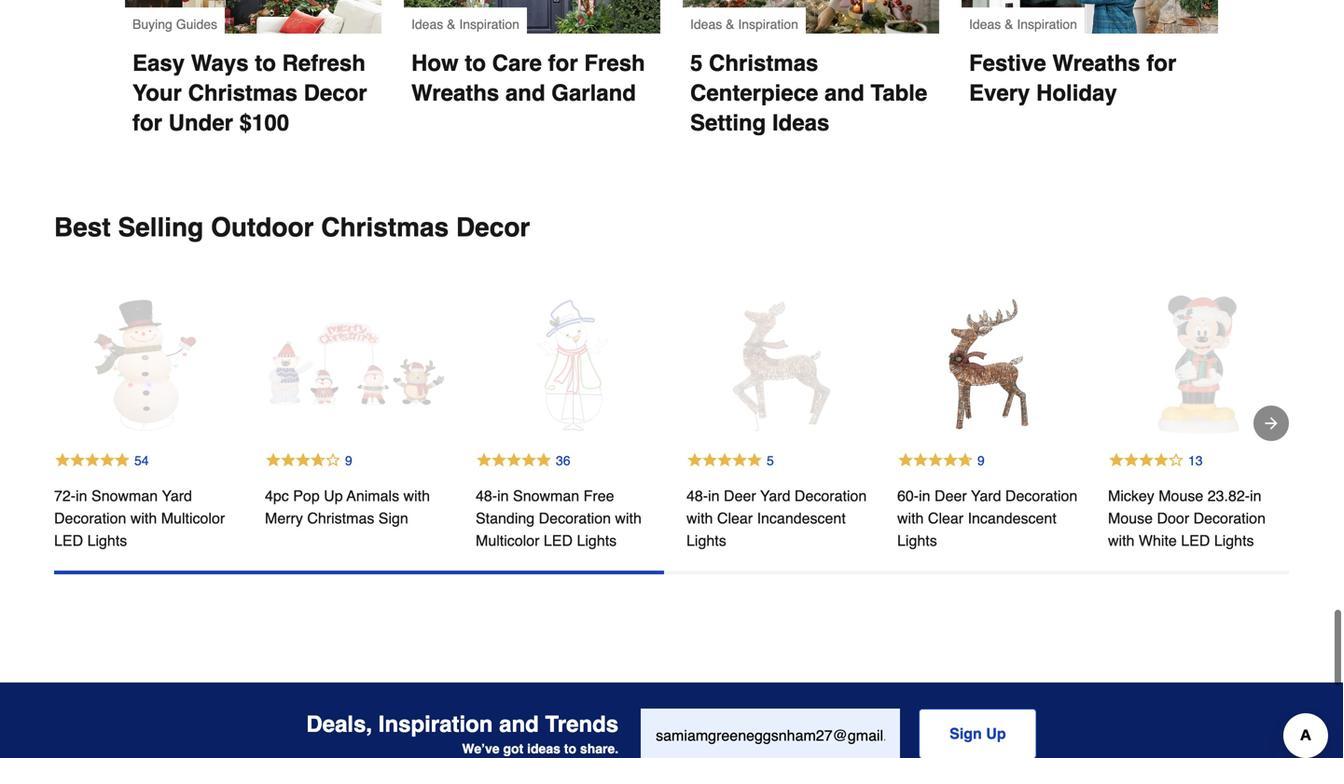Task type: locate. For each thing, give the bounding box(es) containing it.
1 horizontal spatial 5
[[767, 453, 774, 468]]

5 inside 5 christmas centerpiece and table setting ideas
[[690, 50, 703, 76]]

0 horizontal spatial 48-
[[476, 487, 497, 505]]

5 lights from the left
[[1214, 532, 1254, 549]]

1 yard from the left
[[162, 487, 192, 505]]

yard for 48-in deer yard decoration with clear incandescent lights
[[760, 487, 790, 505]]

1 vertical spatial sign
[[950, 725, 982, 742]]

0 horizontal spatial mouse
[[1108, 510, 1153, 527]]

2 ideas & inspiration from the left
[[690, 17, 798, 32]]

for down your
[[132, 110, 162, 136]]

yard inside 60-in deer yard decoration with clear incandescent lights
[[971, 487, 1001, 505]]

led down 36
[[544, 532, 573, 549]]

centerpiece
[[690, 80, 818, 106]]

wreaths up holiday
[[1052, 50, 1140, 76]]

ideas & inspiration for wreaths
[[969, 17, 1077, 32]]

deer for 48-
[[724, 487, 756, 505]]

0 horizontal spatial sign
[[378, 510, 408, 527]]

5
[[690, 50, 703, 76], [767, 453, 774, 468]]

0 horizontal spatial deer
[[724, 487, 756, 505]]

yard inside "72-in snowman yard decoration with multicolor led lights"
[[162, 487, 192, 505]]

ideas & inspiration up 'festive'
[[969, 17, 1077, 32]]

1 clear from the left
[[717, 510, 753, 527]]

1 & from the left
[[447, 17, 456, 32]]

decoration down 23.82-
[[1193, 510, 1266, 527]]

inspiration up 'care'
[[459, 17, 519, 32]]

in for 48-in deer yard decoration with clear incandescent lights
[[708, 487, 720, 505]]

in inside 48-in snowman free standing decoration with multicolor led lights
[[497, 487, 509, 505]]

1 horizontal spatial multicolor
[[476, 532, 540, 549]]

up inside button
[[986, 725, 1006, 742]]

lights inside 48-in deer yard decoration with clear incandescent lights
[[686, 532, 726, 549]]

multicolor
[[161, 510, 225, 527], [476, 532, 540, 549]]

0 vertical spatial multicolor
[[161, 510, 225, 527]]

scrollbar
[[54, 571, 664, 575]]

inspiration for christmas
[[738, 17, 798, 32]]

1 horizontal spatial 9
[[977, 453, 985, 468]]

table
[[871, 80, 927, 106]]

in inside 48-in deer yard decoration with clear incandescent lights
[[708, 487, 720, 505]]

decoration inside 48-in snowman free standing decoration with multicolor led lights
[[539, 510, 611, 527]]

2 horizontal spatial to
[[564, 741, 576, 756]]

1 horizontal spatial led
[[544, 532, 573, 549]]

a young woman working on a christmas d i y project preparing for the upcoming holidays. image
[[683, 0, 939, 34]]

for down a young boy hangs a christmas wreath on the front door. image
[[1147, 50, 1176, 76]]

yard inside 48-in deer yard decoration with clear incandescent lights
[[760, 487, 790, 505]]

2 horizontal spatial yard
[[971, 487, 1001, 505]]

best
[[54, 213, 111, 243]]

36
[[556, 453, 570, 468]]

snowman
[[91, 487, 158, 505], [513, 487, 579, 505]]

ideas for how
[[411, 17, 443, 32]]

snowman down 36
[[513, 487, 579, 505]]

to right ways
[[255, 50, 276, 76]]

2 lights from the left
[[577, 532, 617, 549]]

with inside 48-in deer yard decoration with clear incandescent lights
[[686, 510, 713, 527]]

under
[[168, 110, 233, 136]]

mickey mouse 23.82-in mouse door decoration with white led lights link
[[1108, 485, 1289, 552]]

0 horizontal spatial wreaths
[[411, 80, 499, 106]]

pop
[[293, 487, 320, 505]]

1 deer from the left
[[724, 487, 756, 505]]

mickey mouse 23.82-in mouse door decoration with white led lights image
[[1108, 295, 1289, 435]]

to right how
[[465, 50, 486, 76]]

2 yard from the left
[[760, 487, 790, 505]]

in
[[76, 487, 87, 505], [497, 487, 509, 505], [708, 487, 720, 505], [919, 487, 930, 505], [1250, 487, 1261, 505]]

1 vertical spatial wreaths
[[411, 80, 499, 106]]

your
[[132, 80, 182, 106]]

incandescent inside 60-in deer yard decoration with clear incandescent lights
[[968, 510, 1057, 527]]

refresh
[[282, 50, 366, 76]]

0 vertical spatial 5
[[690, 50, 703, 76]]

48-
[[476, 487, 497, 505], [686, 487, 708, 505]]

wreaths down how
[[411, 80, 499, 106]]

mouse down mickey
[[1108, 510, 1153, 527]]

ideas & inspiration up how
[[411, 17, 519, 32]]

inspiration
[[459, 17, 519, 32], [738, 17, 798, 32], [1017, 17, 1077, 32], [378, 712, 493, 738]]

0 vertical spatial wreaths
[[1052, 50, 1140, 76]]

0 horizontal spatial ideas & inspiration
[[411, 17, 519, 32]]

& up 'festive'
[[1005, 17, 1013, 32]]

ideas down 'centerpiece' in the top right of the page
[[772, 110, 830, 136]]

ideas & inspiration
[[411, 17, 519, 32], [690, 17, 798, 32], [969, 17, 1077, 32]]

1 led from the left
[[54, 532, 83, 549]]

23.82-
[[1208, 487, 1250, 505]]

1 horizontal spatial ideas & inspiration
[[690, 17, 798, 32]]

1 horizontal spatial sign
[[950, 725, 982, 742]]

1 horizontal spatial incandescent
[[968, 510, 1057, 527]]

led down 72-
[[54, 532, 83, 549]]

9 up 'animals'
[[345, 453, 352, 468]]

1 incandescent from the left
[[757, 510, 846, 527]]

festive
[[969, 50, 1046, 76]]

0 vertical spatial decor
[[304, 80, 367, 106]]

decoration left mickey
[[1005, 487, 1078, 505]]

incandescent inside 48-in deer yard decoration with clear incandescent lights
[[757, 510, 846, 527]]

decoration inside mickey mouse 23.82-in mouse door decoration with white led lights
[[1193, 510, 1266, 527]]

deer
[[724, 487, 756, 505], [935, 487, 967, 505]]

0 horizontal spatial incandescent
[[757, 510, 846, 527]]

60-in deer yard decoration with clear incandescent lights
[[897, 487, 1082, 549]]

led inside 48-in snowman free standing decoration with multicolor led lights
[[544, 532, 573, 549]]

in inside mickey mouse 23.82-in mouse door decoration with white led lights
[[1250, 487, 1261, 505]]

0 horizontal spatial 5
[[690, 50, 703, 76]]

for inside festive wreaths for every holiday
[[1147, 50, 1176, 76]]

1 horizontal spatial deer
[[935, 487, 967, 505]]

& up 'centerpiece' in the top right of the page
[[726, 17, 734, 32]]

ideas & inspiration up 'centerpiece' in the top right of the page
[[690, 17, 798, 32]]

2 snowman from the left
[[513, 487, 579, 505]]

0 horizontal spatial &
[[447, 17, 456, 32]]

decoration inside 48-in deer yard decoration with clear incandescent lights
[[795, 487, 867, 505]]

72-in snowman yard decoration with multicolor led lights image
[[54, 295, 235, 435]]

4pc pop up animals with merry christmas sign
[[265, 487, 434, 527]]

1 48- from the left
[[476, 487, 497, 505]]

decoration
[[795, 487, 867, 505], [1005, 487, 1078, 505], [54, 510, 126, 527], [539, 510, 611, 527], [1193, 510, 1266, 527]]

0 horizontal spatial for
[[132, 110, 162, 136]]

0 horizontal spatial multicolor
[[161, 510, 225, 527]]

yard for 60-in deer yard decoration with clear incandescent lights
[[971, 487, 1001, 505]]

to right ideas
[[564, 741, 576, 756]]

and
[[505, 80, 545, 106], [825, 80, 864, 106], [499, 712, 539, 738]]

1 9 from the left
[[345, 453, 352, 468]]

lights inside "72-in snowman yard decoration with multicolor led lights"
[[87, 532, 127, 549]]

1 horizontal spatial up
[[986, 725, 1006, 742]]

with inside mickey mouse 23.82-in mouse door decoration with white led lights
[[1108, 532, 1135, 549]]

deer inside 60-in deer yard decoration with clear incandescent lights
[[935, 487, 967, 505]]

in inside 60-in deer yard decoration with clear incandescent lights
[[919, 487, 930, 505]]

0 horizontal spatial up
[[324, 487, 343, 505]]

ideas up how
[[411, 17, 443, 32]]

2 horizontal spatial &
[[1005, 17, 1013, 32]]

to inside how to care for fresh wreaths and garland
[[465, 50, 486, 76]]

holiday
[[1036, 80, 1117, 106]]

1 horizontal spatial snowman
[[513, 487, 579, 505]]

sign up form
[[641, 709, 1037, 758]]

54
[[134, 453, 149, 468]]

sign inside 4pc pop up animals with merry christmas sign
[[378, 510, 408, 527]]

48- for 48-in snowman free standing decoration with multicolor led lights
[[476, 487, 497, 505]]

lights
[[87, 532, 127, 549], [577, 532, 617, 549], [686, 532, 726, 549], [897, 532, 937, 549], [1214, 532, 1254, 549]]

multicolor down standing
[[476, 532, 540, 549]]

and up got
[[499, 712, 539, 738]]

2 horizontal spatial for
[[1147, 50, 1176, 76]]

5 up 'centerpiece' in the top right of the page
[[690, 50, 703, 76]]

5 up 48-in deer yard decoration with clear incandescent lights
[[767, 453, 774, 468]]

9
[[345, 453, 352, 468], [977, 453, 985, 468]]

wreaths
[[1052, 50, 1140, 76], [411, 80, 499, 106]]

clear inside 48-in deer yard decoration with clear incandescent lights
[[717, 510, 753, 527]]

13
[[1188, 453, 1203, 468]]

1 horizontal spatial &
[[726, 17, 734, 32]]

4 lights from the left
[[897, 532, 937, 549]]

deer inside 48-in deer yard decoration with clear incandescent lights
[[724, 487, 756, 505]]

1 vertical spatial 5
[[767, 453, 774, 468]]

in for 48-in snowman free standing decoration with multicolor led lights
[[497, 487, 509, 505]]

4 in from the left
[[919, 487, 930, 505]]

1 horizontal spatial to
[[465, 50, 486, 76]]

9 up 60-in deer yard decoration with clear incandescent lights
[[977, 453, 985, 468]]

door
[[1157, 510, 1189, 527]]

1 ideas & inspiration from the left
[[411, 17, 519, 32]]

outdoor
[[211, 213, 314, 243]]

sign up
[[950, 725, 1006, 742]]

in inside "72-in snowman yard decoration with multicolor led lights"
[[76, 487, 87, 505]]

free
[[584, 487, 614, 505]]

72-in snowman yard decoration with multicolor led lights
[[54, 487, 229, 549]]

yard for 72-in snowman yard decoration with multicolor led lights
[[162, 487, 192, 505]]

ideas up 'centerpiece' in the top right of the page
[[690, 17, 722, 32]]

with inside 4pc pop up animals with merry christmas sign
[[403, 487, 430, 505]]

2 48- from the left
[[686, 487, 708, 505]]

inspiration for to
[[459, 17, 519, 32]]

0 horizontal spatial 9
[[345, 453, 352, 468]]

ideas for festive
[[969, 17, 1001, 32]]

3 led from the left
[[1181, 532, 1210, 549]]

snowman inside 48-in snowman free standing decoration with multicolor led lights
[[513, 487, 579, 505]]

christmas
[[709, 50, 818, 76], [188, 80, 297, 106], [321, 213, 449, 243], [307, 510, 374, 527]]

2 led from the left
[[544, 532, 573, 549]]

& up how
[[447, 17, 456, 32]]

and left table
[[825, 80, 864, 106]]

snowman inside "72-in snowman yard decoration with multicolor led lights"
[[91, 487, 158, 505]]

1 snowman from the left
[[91, 487, 158, 505]]

9 for yard
[[977, 453, 985, 468]]

1 lights from the left
[[87, 532, 127, 549]]

decor
[[304, 80, 367, 106], [456, 213, 530, 243]]

incandescent
[[757, 510, 846, 527], [968, 510, 1057, 527]]

sign
[[378, 510, 408, 527], [950, 725, 982, 742]]

1 horizontal spatial yard
[[760, 487, 790, 505]]

snowman for with
[[91, 487, 158, 505]]

0 vertical spatial up
[[324, 487, 343, 505]]

lights inside 60-in deer yard decoration with clear incandescent lights
[[897, 532, 937, 549]]

2 incandescent from the left
[[968, 510, 1057, 527]]

5 in from the left
[[1250, 487, 1261, 505]]

0 vertical spatial sign
[[378, 510, 408, 527]]

incandescent for 48-in deer yard decoration with clear incandescent lights
[[757, 510, 846, 527]]

48- inside 48-in snowman free standing decoration with multicolor led lights
[[476, 487, 497, 505]]

snowman down 54
[[91, 487, 158, 505]]

a navy blue door on a brick home decorated with a fresh wreath and garland. image
[[404, 0, 660, 34]]

1 in from the left
[[76, 487, 87, 505]]

clear inside 60-in deer yard decoration with clear incandescent lights
[[928, 510, 964, 527]]

0 horizontal spatial to
[[255, 50, 276, 76]]

for inside how to care for fresh wreaths and garland
[[548, 50, 578, 76]]

to inside easy ways to refresh your christmas decor for under $100
[[255, 50, 276, 76]]

0 horizontal spatial decor
[[304, 80, 367, 106]]

2 & from the left
[[726, 17, 734, 32]]

2 horizontal spatial led
[[1181, 532, 1210, 549]]

multicolor left merry
[[161, 510, 225, 527]]

buying guides
[[132, 17, 217, 32]]

2 deer from the left
[[935, 487, 967, 505]]

48- inside 48-in deer yard decoration with clear incandescent lights
[[686, 487, 708, 505]]

ways
[[191, 50, 249, 76]]

1 horizontal spatial 48-
[[686, 487, 708, 505]]

up
[[324, 487, 343, 505], [986, 725, 1006, 742]]

inspiration up 'centerpiece' in the top right of the page
[[738, 17, 798, 32]]

festive wreaths for every holiday
[[969, 50, 1183, 106]]

in for 60-in deer yard decoration with clear incandescent lights
[[919, 487, 930, 505]]

& for how
[[447, 17, 456, 32]]

2 in from the left
[[497, 487, 509, 505]]

decoration inside "72-in snowman yard decoration with multicolor led lights"
[[54, 510, 126, 527]]

decoration inside 60-in deer yard decoration with clear incandescent lights
[[1005, 487, 1078, 505]]

1 horizontal spatial for
[[548, 50, 578, 76]]

1 vertical spatial up
[[986, 725, 1006, 742]]

0 horizontal spatial led
[[54, 532, 83, 549]]

yard
[[162, 487, 192, 505], [760, 487, 790, 505], [971, 487, 1001, 505]]

to
[[255, 50, 276, 76], [465, 50, 486, 76], [564, 741, 576, 756]]

with
[[403, 487, 430, 505], [130, 510, 157, 527], [615, 510, 642, 527], [686, 510, 713, 527], [897, 510, 924, 527], [1108, 532, 1135, 549]]

merry
[[265, 510, 303, 527]]

0 horizontal spatial snowman
[[91, 487, 158, 505]]

0 horizontal spatial yard
[[162, 487, 192, 505]]

decoration down free
[[539, 510, 611, 527]]

deals, inspiration and trends we've got ideas to share.
[[306, 712, 619, 756]]

led
[[54, 532, 83, 549], [544, 532, 573, 549], [1181, 532, 1210, 549]]

lights for 48-in deer yard decoration with clear incandescent lights
[[686, 532, 726, 549]]

clear for 60-
[[928, 510, 964, 527]]

3 ideas & inspiration from the left
[[969, 17, 1077, 32]]

decoration left '60-'
[[795, 487, 867, 505]]

mouse
[[1159, 487, 1203, 505], [1108, 510, 1153, 527]]

3 yard from the left
[[971, 487, 1001, 505]]

2 horizontal spatial ideas & inspiration
[[969, 17, 1077, 32]]

48-in snowman free standing decoration with multicolor led lights link
[[476, 485, 657, 552]]

for
[[548, 50, 578, 76], [1147, 50, 1176, 76], [132, 110, 162, 136]]

lights for 72-in snowman yard decoration with multicolor led lights
[[87, 532, 127, 549]]

&
[[447, 17, 456, 32], [726, 17, 734, 32], [1005, 17, 1013, 32]]

1 vertical spatial decor
[[456, 213, 530, 243]]

ideas
[[411, 17, 443, 32], [690, 17, 722, 32], [969, 17, 1001, 32], [772, 110, 830, 136]]

0 horizontal spatial clear
[[717, 510, 753, 527]]

inspiration up 'festive'
[[1017, 17, 1077, 32]]

1 vertical spatial multicolor
[[476, 532, 540, 549]]

led down door
[[1181, 532, 1210, 549]]

inspiration up we've
[[378, 712, 493, 738]]

and inside deals, inspiration and trends we've got ideas to share.
[[499, 712, 539, 738]]

guides
[[176, 17, 217, 32]]

3 & from the left
[[1005, 17, 1013, 32]]

3 lights from the left
[[686, 532, 726, 549]]

2 clear from the left
[[928, 510, 964, 527]]

decoration down 72-
[[54, 510, 126, 527]]

ideas up 'festive'
[[969, 17, 1001, 32]]

clear
[[717, 510, 753, 527], [928, 510, 964, 527]]

led inside "72-in snowman yard decoration with multicolor led lights"
[[54, 532, 83, 549]]

and down 'care'
[[505, 80, 545, 106]]

3 in from the left
[[708, 487, 720, 505]]

2 9 from the left
[[977, 453, 985, 468]]

1 horizontal spatial mouse
[[1159, 487, 1203, 505]]

1 horizontal spatial wreaths
[[1052, 50, 1140, 76]]

mouse up door
[[1159, 487, 1203, 505]]

1 horizontal spatial clear
[[928, 510, 964, 527]]

white
[[1139, 532, 1177, 549]]

for up 'garland'
[[548, 50, 578, 76]]



Task type: vqa. For each thing, say whether or not it's contained in the screenshot.
fifth Lights from the left
yes



Task type: describe. For each thing, give the bounding box(es) containing it.
led inside mickey mouse 23.82-in mouse door decoration with white led lights
[[1181, 532, 1210, 549]]

deals,
[[306, 712, 372, 738]]

48-in deer yard decoration with clear incandescent lights link
[[686, 485, 871, 552]]

multicolor inside 48-in snowman free standing decoration with multicolor led lights
[[476, 532, 540, 549]]

for inside easy ways to refresh your christmas decor for under $100
[[132, 110, 162, 136]]

easy ways to refresh your christmas decor for under $100
[[132, 50, 373, 136]]

& for 5
[[726, 17, 734, 32]]

4pc pop up animals with merry christmas sign image
[[265, 295, 446, 435]]

5 for 5
[[767, 453, 774, 468]]

decoration for 48-in deer yard decoration with clear incandescent lights
[[795, 487, 867, 505]]

share.
[[580, 741, 619, 756]]

multicolor inside "72-in snowman yard decoration with multicolor led lights"
[[161, 510, 225, 527]]

easy
[[132, 50, 185, 76]]

lights for 60-in deer yard decoration with clear incandescent lights
[[897, 532, 937, 549]]

animals
[[347, 487, 399, 505]]

60-in deer yard decoration with clear incandescent lights image
[[897, 295, 1078, 435]]

arrow right image
[[1262, 414, 1281, 433]]

wreaths inside how to care for fresh wreaths and garland
[[411, 80, 499, 106]]

how to care for fresh wreaths and garland
[[411, 50, 651, 106]]

up inside 4pc pop up animals with merry christmas sign
[[324, 487, 343, 505]]

$100
[[239, 110, 289, 136]]

9 for animals
[[345, 453, 352, 468]]

Email Address email field
[[641, 709, 900, 758]]

ideas & inspiration for to
[[411, 17, 519, 32]]

inspiration inside deals, inspiration and trends we've got ideas to share.
[[378, 712, 493, 738]]

we've
[[462, 741, 500, 756]]

60-in deer yard decoration with clear incandescent lights link
[[897, 485, 1082, 552]]

care
[[492, 50, 542, 76]]

5 christmas centerpiece and table setting ideas
[[690, 50, 934, 136]]

fresh
[[584, 50, 645, 76]]

ideas
[[527, 741, 560, 756]]

decoration for 72-in snowman yard decoration with multicolor led lights
[[54, 510, 126, 527]]

4pc
[[265, 487, 289, 505]]

1 vertical spatial mouse
[[1108, 510, 1153, 527]]

mickey mouse 23.82-in mouse door decoration with white led lights
[[1108, 487, 1270, 549]]

ideas & inspiration for christmas
[[690, 17, 798, 32]]

deer for 60-
[[935, 487, 967, 505]]

buying
[[132, 17, 172, 32]]

decor inside easy ways to refresh your christmas decor for under $100
[[304, 80, 367, 106]]

every
[[969, 80, 1030, 106]]

christmas inside 4pc pop up animals with merry christmas sign
[[307, 510, 374, 527]]

5 for 5 christmas centerpiece and table setting ideas
[[690, 50, 703, 76]]

trends
[[545, 712, 619, 738]]

got
[[503, 741, 523, 756]]

ideas inside 5 christmas centerpiece and table setting ideas
[[772, 110, 830, 136]]

1 horizontal spatial decor
[[456, 213, 530, 243]]

mickey
[[1108, 487, 1154, 505]]

lights inside 48-in snowman free standing decoration with multicolor led lights
[[577, 532, 617, 549]]

garland
[[551, 80, 636, 106]]

christmas inside easy ways to refresh your christmas decor for under $100
[[188, 80, 297, 106]]

60-
[[897, 487, 919, 505]]

0 vertical spatial mouse
[[1159, 487, 1203, 505]]

decoration for 60-in deer yard decoration with clear incandescent lights
[[1005, 487, 1078, 505]]

with inside 60-in deer yard decoration with clear incandescent lights
[[897, 510, 924, 527]]

4pc pop up animals with merry christmas sign link
[[265, 485, 446, 530]]

snowman for decoration
[[513, 487, 579, 505]]

with inside "72-in snowman yard decoration with multicolor led lights"
[[130, 510, 157, 527]]

& for festive
[[1005, 17, 1013, 32]]

48- for 48-in deer yard decoration with clear incandescent lights
[[686, 487, 708, 505]]

sign up button
[[919, 709, 1037, 758]]

and inside 5 christmas centerpiece and table setting ideas
[[825, 80, 864, 106]]

48-in snowman free standing decoration with multicolor led lights image
[[476, 295, 657, 435]]

a living room decorated for christmas with a tree, garland, a wreath and stockings. image
[[125, 0, 381, 34]]

how
[[411, 50, 459, 76]]

48-in deer yard decoration with clear incandescent lights
[[686, 487, 871, 549]]

lights inside mickey mouse 23.82-in mouse door decoration with white led lights
[[1214, 532, 1254, 549]]

sign inside button
[[950, 725, 982, 742]]

incandescent for 60-in deer yard decoration with clear incandescent lights
[[968, 510, 1057, 527]]

48-in deer yard decoration with clear incandescent lights image
[[686, 295, 867, 435]]

in for 72-in snowman yard decoration with multicolor led lights
[[76, 487, 87, 505]]

48-in snowman free standing decoration with multicolor led lights
[[476, 487, 646, 549]]

to inside deals, inspiration and trends we've got ideas to share.
[[564, 741, 576, 756]]

inspiration for wreaths
[[1017, 17, 1077, 32]]

72-
[[54, 487, 76, 505]]

ideas for 5
[[690, 17, 722, 32]]

clear for 48-
[[717, 510, 753, 527]]

standing
[[476, 510, 535, 527]]

72-in snowman yard decoration with multicolor led lights link
[[54, 485, 235, 552]]

christmas inside 5 christmas centerpiece and table setting ideas
[[709, 50, 818, 76]]

and inside how to care for fresh wreaths and garland
[[505, 80, 545, 106]]

with inside 48-in snowman free standing decoration with multicolor led lights
[[615, 510, 642, 527]]

wreaths inside festive wreaths for every holiday
[[1052, 50, 1140, 76]]

a young boy hangs a christmas wreath on the front door. image
[[962, 0, 1218, 34]]

setting
[[690, 110, 766, 136]]

selling
[[118, 213, 204, 243]]

best selling outdoor christmas decor
[[54, 213, 530, 243]]



